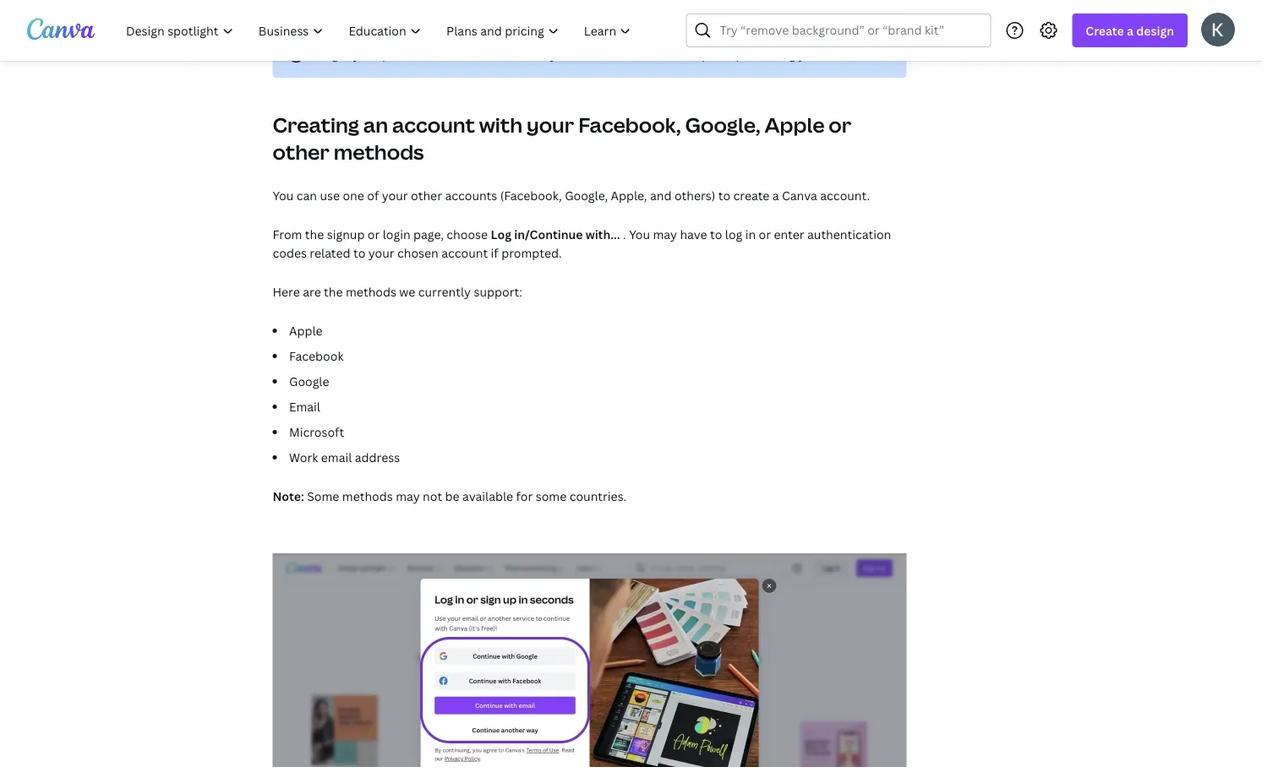 Task type: locate. For each thing, give the bounding box(es) containing it.
methods up of
[[334, 138, 424, 166]]

0 horizontal spatial .
[[583, 46, 586, 62]]

.
[[583, 46, 586, 62], [875, 46, 878, 62], [623, 226, 627, 242]]

2 horizontal spatial .
[[875, 46, 878, 62]]

to down signup
[[354, 245, 366, 261]]

1 horizontal spatial other
[[411, 187, 442, 203]]

may inside . you may have to log in or enter authentication codes related to your chosen account if prompted.
[[653, 226, 677, 242]]

signup
[[327, 226, 365, 242]]

to left log
[[710, 226, 723, 242]]

some
[[307, 488, 339, 504]]

login
[[383, 226, 411, 242]]

to left create
[[719, 187, 731, 203]]

or inside creating an account with your facebook, google, apple or other methods
[[829, 111, 852, 139]]

create
[[734, 187, 770, 203]]

1 horizontal spatial may
[[653, 226, 677, 242]]

2 vertical spatial to
[[354, 245, 366, 261]]

can left 'reset'
[[470, 46, 491, 62]]

learn
[[662, 46, 691, 62]]

methods left we
[[346, 284, 397, 300]]

or right in
[[759, 226, 771, 242]]

. inside . you may have to log in or enter authentication codes related to your chosen account if prompted.
[[623, 226, 627, 242]]

some
[[536, 488, 567, 504]]

the up the related
[[305, 226, 324, 242]]

1 vertical spatial google,
[[565, 187, 608, 203]]

0 horizontal spatial may
[[396, 488, 420, 504]]

may left have
[[653, 226, 677, 242]]

2 horizontal spatial or
[[829, 111, 852, 139]]

can left use
[[297, 187, 317, 203]]

methods down 'address'
[[342, 488, 393, 504]]

0 vertical spatial the
[[305, 226, 324, 242]]

can left the also
[[613, 46, 633, 62]]

google, up with...
[[565, 187, 608, 203]]

0 horizontal spatial other
[[273, 138, 330, 166]]

0 vertical spatial apple
[[765, 111, 825, 139]]

work
[[289, 450, 318, 466]]

your down login
[[368, 245, 395, 261]]

you right with...
[[629, 226, 650, 242]]

of
[[367, 187, 379, 203]]

1 horizontal spatial google,
[[686, 111, 761, 139]]

apple up facebook
[[289, 323, 323, 339]]

(facebook,
[[500, 187, 562, 203]]

google,
[[686, 111, 761, 139], [565, 187, 608, 203]]

a
[[1127, 22, 1134, 38], [773, 187, 779, 203]]

apple inside creating an account with your facebook, google, apple or other methods
[[765, 111, 825, 139]]

may left "not"
[[396, 488, 420, 504]]

1 horizontal spatial or
[[759, 226, 771, 242]]

email
[[321, 450, 352, 466]]

reset
[[494, 46, 523, 62]]

log
[[725, 226, 743, 242]]

a left 'canva'
[[773, 187, 779, 203]]

0 horizontal spatial apple
[[289, 323, 323, 339]]

an
[[364, 111, 388, 139]]

enter
[[774, 226, 805, 242]]

create
[[1086, 22, 1125, 38]]

apple up 'canva'
[[765, 111, 825, 139]]

apple
[[765, 111, 825, 139], [289, 323, 323, 339]]

1 vertical spatial a
[[773, 187, 779, 203]]

google
[[289, 373, 329, 389]]

1 vertical spatial account
[[392, 111, 475, 139]]

google, down the on
[[686, 111, 761, 139]]

your
[[353, 46, 379, 62], [799, 46, 825, 62], [527, 111, 574, 139], [382, 187, 408, 203], [368, 245, 395, 261]]

a left "design"
[[1127, 22, 1134, 38]]

can
[[470, 46, 491, 62], [613, 46, 633, 62], [297, 187, 317, 203]]

use
[[320, 187, 340, 203]]

2 horizontal spatial can
[[613, 46, 633, 62]]

page,
[[414, 226, 444, 242]]

facebook
[[289, 348, 344, 364]]

1 horizontal spatial apple
[[765, 111, 825, 139]]

0 vertical spatial may
[[653, 226, 677, 242]]

or left login
[[368, 226, 380, 242]]

may
[[653, 226, 677, 242], [396, 488, 420, 504]]

forgot
[[313, 46, 350, 62]]

methods
[[334, 138, 424, 166], [346, 284, 397, 300], [342, 488, 393, 504]]

other up use
[[273, 138, 330, 166]]

0 vertical spatial other
[[273, 138, 330, 166]]

support:
[[474, 284, 523, 300]]

the
[[305, 226, 324, 242], [324, 284, 343, 300]]

1 horizontal spatial a
[[1127, 22, 1134, 38]]

1 vertical spatial methods
[[346, 284, 397, 300]]

1 horizontal spatial .
[[623, 226, 627, 242]]

the right are
[[324, 284, 343, 300]]

canva
[[782, 187, 818, 203]]

2 vertical spatial account
[[442, 245, 488, 261]]

0 vertical spatial methods
[[334, 138, 424, 166]]

we
[[400, 284, 416, 300]]

1 vertical spatial the
[[324, 284, 343, 300]]

authentication
[[808, 226, 892, 242]]

design
[[1137, 22, 1175, 38]]

0 vertical spatial a
[[1127, 22, 1134, 38]]

with...
[[586, 226, 620, 242]]

account
[[828, 46, 875, 62], [392, 111, 475, 139], [442, 245, 488, 261]]

you inside . you may have to log in or enter authentication codes related to your chosen account if prompted.
[[629, 226, 650, 242]]

your right with
[[527, 111, 574, 139]]

currently
[[418, 284, 471, 300]]

kendall parks image
[[1202, 12, 1236, 46]]

address
[[355, 450, 400, 466]]

forgot your password? you can reset it anytime . you can also learn tips on protecting your account .
[[313, 46, 878, 62]]

0 vertical spatial google,
[[686, 111, 761, 139]]

or
[[829, 111, 852, 139], [368, 226, 380, 242], [759, 226, 771, 242]]

your inside . you may have to log in or enter authentication codes related to your chosen account if prompted.
[[368, 245, 395, 261]]

other up 'page,'
[[411, 187, 442, 203]]

not
[[423, 488, 442, 504]]

you
[[446, 46, 467, 62], [589, 46, 610, 62], [273, 187, 294, 203], [629, 226, 650, 242]]

are
[[303, 284, 321, 300]]

apple,
[[611, 187, 647, 203]]

and
[[650, 187, 672, 203]]

have
[[680, 226, 708, 242]]

or up account.
[[829, 111, 852, 139]]

to
[[719, 187, 731, 203], [710, 226, 723, 242], [354, 245, 366, 261]]

other
[[273, 138, 330, 166], [411, 187, 442, 203]]

note: some methods may not be available for some countries.
[[273, 488, 627, 504]]

email
[[289, 399, 320, 415]]

chosen
[[397, 245, 439, 261]]



Task type: describe. For each thing, give the bounding box(es) containing it.
0 horizontal spatial google,
[[565, 187, 608, 203]]

1 vertical spatial may
[[396, 488, 420, 504]]

1 vertical spatial other
[[411, 187, 442, 203]]

here
[[273, 284, 300, 300]]

0 vertical spatial to
[[719, 187, 731, 203]]

be
[[445, 488, 460, 504]]

password?
[[382, 46, 443, 62]]

note:
[[273, 488, 304, 504]]

account.
[[821, 187, 871, 203]]

prompted.
[[502, 245, 562, 261]]

reset it anytime link
[[494, 46, 583, 62]]

other inside creating an account with your facebook, google, apple or other methods
[[273, 138, 330, 166]]

creating
[[273, 111, 359, 139]]

0 horizontal spatial a
[[773, 187, 779, 203]]

here are the methods we currently support:
[[273, 284, 523, 300]]

1 vertical spatial apple
[[289, 323, 323, 339]]

account inside . you may have to log in or enter authentication codes related to your chosen account if prompted.
[[442, 245, 488, 261]]

from
[[273, 226, 302, 242]]

others)
[[675, 187, 716, 203]]

on
[[719, 46, 733, 62]]

with
[[479, 111, 523, 139]]

you right anytime
[[589, 46, 610, 62]]

account inside creating an account with your facebook, google, apple or other methods
[[392, 111, 475, 139]]

one
[[343, 187, 364, 203]]

1 horizontal spatial can
[[470, 46, 491, 62]]

if
[[491, 245, 499, 261]]

null image
[[273, 526, 907, 768]]

in
[[746, 226, 756, 242]]

choose
[[447, 226, 488, 242]]

. you may have to log in or enter authentication codes related to your chosen account if prompted.
[[273, 226, 892, 261]]

0 horizontal spatial or
[[368, 226, 380, 242]]

methods inside creating an account with your facebook, google, apple or other methods
[[334, 138, 424, 166]]

your right protecting
[[799, 46, 825, 62]]

google, inside creating an account with your facebook, google, apple or other methods
[[686, 111, 761, 139]]

microsoft
[[289, 424, 344, 440]]

protecting your account link
[[736, 46, 875, 62]]

your right of
[[382, 187, 408, 203]]

your right forgot
[[353, 46, 379, 62]]

1 vertical spatial to
[[710, 226, 723, 242]]

create a design button
[[1073, 14, 1188, 47]]

you up the from
[[273, 187, 294, 203]]

create a design
[[1086, 22, 1175, 38]]

related
[[310, 245, 351, 261]]

from the signup or login page, choose log in/continue with...
[[273, 226, 620, 242]]

0 vertical spatial account
[[828, 46, 875, 62]]

protecting
[[736, 46, 796, 62]]

or inside . you may have to log in or enter authentication codes related to your chosen account if prompted.
[[759, 226, 771, 242]]

creating an account with your facebook, google, apple or other methods
[[273, 111, 852, 166]]

anytime
[[537, 46, 583, 62]]

you right password?
[[446, 46, 467, 62]]

for
[[516, 488, 533, 504]]

a inside dropdown button
[[1127, 22, 1134, 38]]

available
[[463, 488, 513, 504]]

accounts
[[445, 187, 498, 203]]

0 horizontal spatial can
[[297, 187, 317, 203]]

your inside creating an account with your facebook, google, apple or other methods
[[527, 111, 574, 139]]

countries.
[[570, 488, 627, 504]]

top level navigation element
[[115, 14, 646, 47]]

you can use one of your other accounts (facebook, google, apple, and others) to create a canva account.
[[273, 187, 871, 203]]

in/continue
[[514, 226, 583, 242]]

work email address
[[289, 450, 400, 466]]

tips
[[694, 46, 716, 62]]

log
[[491, 226, 512, 242]]

it
[[526, 46, 534, 62]]

codes
[[273, 245, 307, 261]]

Try "remove background" or "brand kit" search field
[[720, 14, 981, 47]]

facebook,
[[579, 111, 681, 139]]

also
[[636, 46, 659, 62]]

2 vertical spatial methods
[[342, 488, 393, 504]]



Task type: vqa. For each thing, say whether or not it's contained in the screenshot.
right numbers
no



